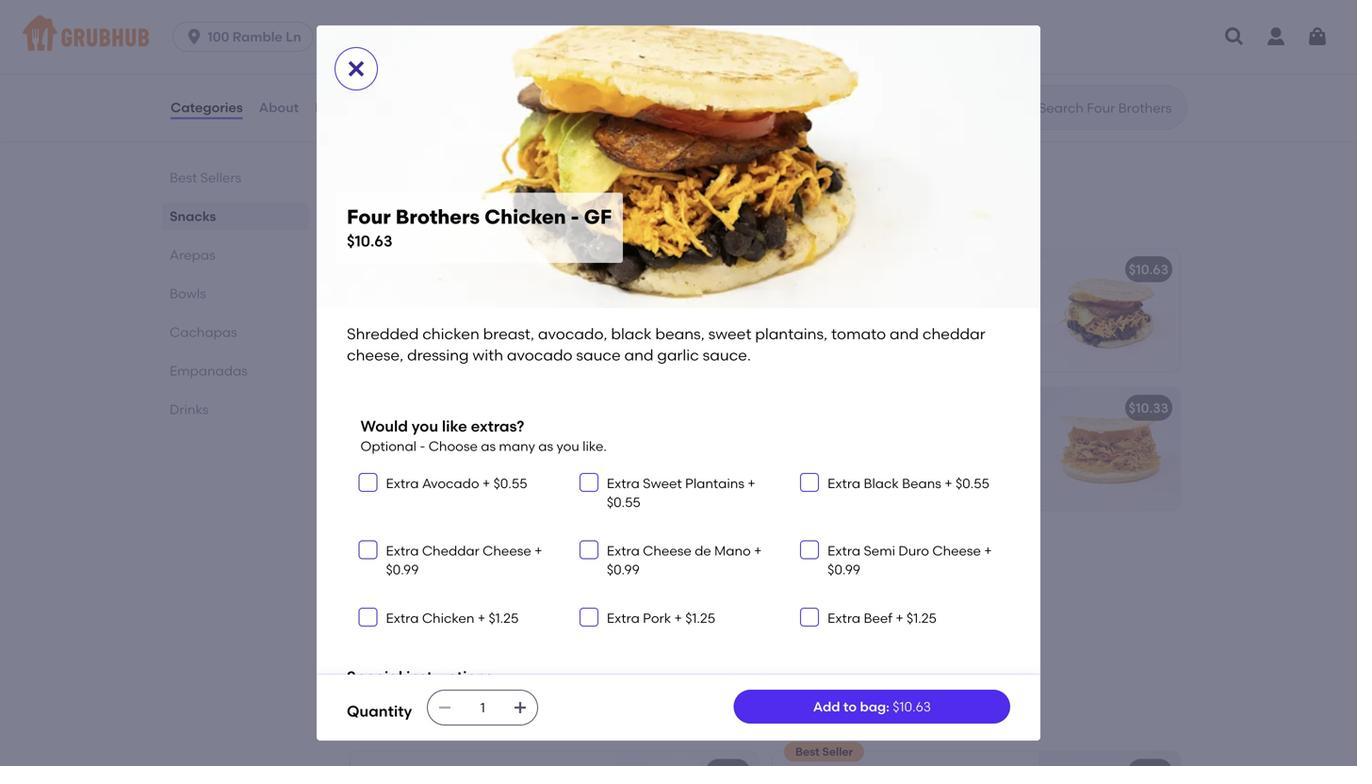 Task type: describe. For each thing, give the bounding box(es) containing it.
sauce. inside arepas venezuelan cornmeal flatbread, all dressed with tartar and avocado sauce.
[[723, 211, 759, 224]]

de
[[695, 543, 711, 559]]

on
[[443, 101, 460, 117]]

vegana arepa - gf / vegan image
[[616, 526, 758, 648]]

venezuelan inside the venezuelan cheese sticks wrapped in a very thin dough served with garlic sauce on the side.
[[362, 63, 436, 79]]

dressed inside bowls bowls with avocado, sweet plantains, black beans, tomato and cheddar cheese, all dressed with tartar and avocado sauce.
[[803, 713, 847, 727]]

avocado inside the pulled pork, avocado, black beans, sweet plantains, tomato and cheddar cheese, dressing with avocado sauce and garlic sauce.
[[362, 346, 419, 362]]

sauce. inside bowls bowls with avocado, sweet plantains, black beans, tomato and cheddar cheese, all dressed with tartar and avocado sauce.
[[985, 713, 1021, 727]]

pulled for pulled pork, avocado, black beans, sweet plantains, tomato and cheddar cheese, dressing with avocado sauce and garlic sauce.
[[362, 288, 401, 304]]

- for four brothers pork - gf
[[484, 262, 490, 278]]

four brothers pork - gf image
[[616, 249, 758, 371]]

side.
[[487, 101, 516, 117]]

pork bowl - gf image
[[1039, 752, 1180, 766]]

would you like extras? optional - choose as many as you like.
[[361, 417, 607, 454]]

venezuelan inside arepas venezuelan cornmeal flatbread, all dressed with tartar and avocado sauce.
[[347, 211, 410, 224]]

pork
[[404, 427, 433, 443]]

all inside arepas venezuelan cornmeal flatbread, all dressed with tartar and avocado sauce.
[[525, 211, 538, 224]]

avocado up cheese.
[[507, 346, 573, 364]]

special instructions
[[347, 668, 493, 686]]

extra for extra beef
[[828, 610, 861, 626]]

extra for extra sweet plantains
[[607, 475, 640, 491]]

extra cheddar cheese + $0.99
[[386, 543, 542, 578]]

chicken for four brothers chicken - gf
[[874, 265, 927, 281]]

0 vertical spatial breast,
[[903, 292, 947, 308]]

sweet inside the pulled pork, avocado, black beans, sweet plantains, tomato and cheddar cheese, dressing with avocado sauce and garlic sauce.
[[362, 307, 399, 323]]

empanadas
[[170, 363, 248, 379]]

best seller button
[[773, 742, 1180, 766]]

best for bowls
[[795, 745, 820, 759]]

extra for extra cheese de mano
[[607, 543, 640, 559]]

tomato.
[[451, 584, 502, 601]]

sweet inside black beans, sweet plantains, avocado and tomato. vegetarian and gluten free.
[[446, 565, 484, 581]]

0 horizontal spatial $0.55
[[493, 475, 527, 491]]

$0.55 for extra sweet plantains + $0.55
[[607, 494, 641, 510]]

choose
[[429, 438, 478, 454]]

garlic inside the pulled pork, avocado, black beans, sweet plantains, tomato and cheddar cheese, dressing with avocado sauce and garlic sauce.
[[493, 346, 529, 362]]

vegana
[[362, 539, 412, 555]]

arepa
[[415, 539, 456, 555]]

100 ramble ln
[[207, 29, 301, 45]]

arepas for arepas
[[170, 247, 215, 263]]

cheese, inside bowls bowls with avocado, sweet plantains, black beans, tomato and cheddar cheese, all dressed with tartar and avocado sauce.
[[743, 713, 785, 727]]

snacks
[[170, 208, 216, 224]]

reviews button
[[314, 74, 368, 141]]

extra avocado + $0.55
[[386, 475, 527, 491]]

gf for four brothers chicken - gf $10.63
[[584, 205, 612, 229]]

categories
[[171, 99, 243, 115]]

cachapas
[[170, 324, 237, 340]]

1 vertical spatial chicken
[[422, 325, 480, 343]]

extra for extra pork
[[607, 610, 640, 626]]

0 horizontal spatial dressing
[[407, 346, 469, 364]]

extra semi duro cheese + $0.99
[[828, 543, 992, 578]]

(5
[[427, 36, 440, 52]]

thin
[[418, 82, 442, 98]]

add to bag: $10.63
[[813, 699, 931, 715]]

rumbera arepa - gf image
[[616, 387, 758, 510]]

tequenos
[[362, 36, 424, 52]]

+ down extra cheese de mano + $0.99
[[674, 610, 682, 626]]

beans, inside the pulled pork, avocado, black beans, sweet plantains, tomato and cheddar cheese, dressing with avocado sauce and garlic sauce.
[[542, 288, 585, 304]]

black inside black beans, sweet plantains, avocado and tomato. vegetarian and gluten free.
[[362, 565, 397, 581]]

/
[[489, 539, 496, 555]]

beef
[[864, 610, 893, 626]]

four for four brothers pork - gf
[[362, 262, 391, 278]]

extra for extra chicken
[[386, 610, 419, 626]]

the
[[463, 101, 484, 117]]

quantity
[[347, 702, 412, 721]]

to
[[843, 699, 857, 715]]

tomato inside bowls bowls with avocado, sweet plantains, black beans, tomato and cheddar cheese, all dressed with tartar and avocado sauce.
[[625, 713, 666, 727]]

plantains, inside black beans, sweet plantains, avocado and tomato. vegetarian and gluten free.
[[487, 565, 550, 581]]

beans, inside bowls bowls with avocado, sweet plantains, black beans, tomato and cheddar cheese, all dressed with tartar and avocado sauce.
[[586, 713, 622, 727]]

main navigation navigation
[[0, 0, 1357, 74]]

a
[[376, 82, 385, 98]]

venezuelan cheese sticks wrapped in a very thin dough served with garlic sauce on the side.
[[362, 63, 584, 117]]

extra for extra semi duro cheese
[[828, 543, 861, 559]]

0 horizontal spatial you
[[412, 417, 438, 435]]

svg image for extra chicken + $1.25
[[362, 612, 374, 623]]

in
[[362, 82, 373, 98]]

ln
[[286, 29, 301, 45]]

avocado
[[422, 475, 479, 491]]

cheddar inside bowls bowls with avocado, sweet plantains, black beans, tomato and cheddar cheese, all dressed with tartar and avocado sauce.
[[693, 713, 740, 727]]

svg image for extra cheese de mano + $0.99
[[583, 544, 595, 556]]

1 vertical spatial you
[[556, 438, 579, 454]]

very
[[388, 82, 415, 98]]

best sellers
[[170, 170, 241, 186]]

cheddar inside the pulled pork, avocado, black beans, sweet plantains, tomato and cheddar cheese, dressing with avocado sauce and garlic sauce.
[[362, 327, 417, 343]]

Input item quantity number field
[[462, 691, 504, 725]]

0 vertical spatial pork
[[452, 262, 481, 278]]

semi
[[864, 543, 895, 559]]

vegan
[[499, 539, 541, 555]]

cheese inside extra cheddar cheese + $0.99
[[483, 543, 531, 559]]

bag:
[[860, 699, 890, 715]]

brothers for four brothers chicken - gf $10.63
[[396, 205, 480, 229]]

$0.99 inside extra cheddar cheese + $0.99
[[386, 562, 419, 578]]

$0.99 for extra cheese de mano + $0.99
[[607, 562, 640, 578]]

plantains
[[685, 475, 745, 491]]

cheese
[[439, 63, 485, 79]]

cheese, inside the pulled pork, avocado, black beans, sweet plantains, tomato and cheddar cheese, dressing with avocado sauce and garlic sauce.
[[420, 327, 469, 343]]

extras?
[[471, 417, 524, 435]]

four for four brothers chicken - gf
[[784, 265, 813, 281]]

extra pork + $1.25
[[607, 610, 715, 626]]

0 horizontal spatial shredded
[[347, 325, 419, 343]]

bowls bowls with avocado, sweet plantains, black beans, tomato and cheddar cheese, all dressed with tartar and avocado sauce.
[[347, 687, 1021, 727]]

like.
[[583, 438, 607, 454]]

cheese.
[[523, 427, 572, 443]]

pcs)
[[443, 36, 471, 52]]

wrapped
[[526, 63, 584, 79]]

about button
[[258, 74, 300, 141]]

plantains, inside bowls bowls with avocado, sweet plantains, black beans, tomato and cheddar cheese, all dressed with tartar and avocado sauce.
[[496, 713, 550, 727]]

black inside the pulled pork, avocado, black beans, sweet plantains, tomato and cheddar cheese, dressing with avocado sauce and garlic sauce.
[[503, 288, 538, 304]]

pulled pork, avocado, black beans, sweet plantains, tomato and cheddar cheese, dressing with avocado sauce and garlic sauce.
[[362, 288, 585, 362]]

plantains, inside the pulled pork, avocado, black beans, sweet plantains, tomato and cheddar cheese, dressing with avocado sauce and garlic sauce.
[[403, 307, 466, 323]]

dressing inside the pulled pork, avocado, black beans, sweet plantains, tomato and cheddar cheese, dressing with avocado sauce and garlic sauce.
[[472, 327, 526, 343]]

+ inside 'extra semi duro cheese + $0.99'
[[984, 543, 992, 559]]

svg image inside 100 ramble ln button
[[185, 27, 204, 46]]

tequenos (5 pcs)
[[362, 36, 471, 52]]

dough
[[445, 82, 487, 98]]

four brothers chicken - gf $10.63
[[347, 205, 612, 250]]



Task type: locate. For each thing, give the bounding box(es) containing it.
0 vertical spatial chicken
[[850, 292, 900, 308]]

1 seller from the top
[[822, 242, 853, 256]]

brothers for four brothers chicken - gf
[[816, 265, 871, 281]]

cheddar
[[422, 543, 480, 559]]

best up four brothers chicken - gf
[[795, 242, 820, 256]]

$1.25 for extra chicken + $1.25
[[489, 610, 519, 626]]

1 horizontal spatial arepas
[[347, 184, 419, 208]]

+ right avocado
[[482, 475, 490, 491]]

bowls for bowls
[[170, 286, 206, 302]]

extra inside extra cheese de mano + $0.99
[[607, 543, 640, 559]]

brothers
[[396, 205, 480, 229], [394, 262, 448, 278], [816, 265, 871, 281]]

and inside arepas venezuelan cornmeal flatbread, all dressed with tartar and avocado sauce.
[[647, 211, 668, 224]]

pork
[[452, 262, 481, 278], [643, 610, 671, 626]]

1 $1.25 from the left
[[489, 610, 519, 626]]

best for arepas
[[795, 242, 820, 256]]

2 cheese from the left
[[643, 543, 692, 559]]

0 vertical spatial bowls
[[170, 286, 206, 302]]

you left like
[[412, 417, 438, 435]]

as right many
[[538, 438, 553, 454]]

svg image inside main navigation navigation
[[1223, 25, 1246, 48]]

1 vertical spatial best
[[795, 242, 820, 256]]

2 horizontal spatial $0.55
[[956, 475, 990, 491]]

sauce
[[401, 101, 440, 117], [422, 346, 461, 362], [576, 346, 621, 364], [931, 349, 970, 365]]

0 horizontal spatial dressed
[[541, 211, 584, 224]]

extra chicken + $1.25
[[386, 610, 519, 626]]

cornmeal
[[413, 211, 465, 224]]

cheese
[[483, 543, 531, 559], [643, 543, 692, 559], [932, 543, 981, 559]]

1 best seller from the top
[[795, 242, 853, 256]]

- for four brothers chicken - gf $10.63
[[571, 205, 579, 229]]

2 horizontal spatial chicken
[[874, 265, 927, 281]]

$0.55 right beans on the bottom right of the page
[[956, 475, 990, 491]]

0 vertical spatial dressed
[[541, 211, 584, 224]]

+ inside extra sweet plantains + $0.55
[[748, 475, 756, 491]]

extra up extra pork + $1.25
[[607, 543, 640, 559]]

1 vertical spatial breast,
[[483, 325, 534, 343]]

0 vertical spatial you
[[412, 417, 438, 435]]

best down add
[[795, 745, 820, 759]]

1 horizontal spatial $0.99
[[607, 562, 640, 578]]

black left beans on the bottom right of the page
[[864, 475, 899, 491]]

$0.99 down vegana
[[386, 562, 419, 578]]

extra left beef
[[828, 610, 861, 626]]

0 horizontal spatial chicken
[[422, 610, 474, 626]]

extra for extra avocado
[[386, 475, 419, 491]]

bowls
[[170, 286, 206, 302], [347, 687, 405, 711], [347, 713, 378, 727]]

2 best seller from the top
[[795, 745, 853, 759]]

$10.63
[[347, 232, 393, 250], [707, 262, 746, 278], [1129, 262, 1169, 278], [893, 699, 931, 715]]

+ right beans on the bottom right of the page
[[945, 475, 953, 491]]

black inside bowls bowls with avocado, sweet plantains, black beans, tomato and cheddar cheese, all dressed with tartar and avocado sauce.
[[553, 713, 583, 727]]

gf inside four brothers chicken - gf $10.63
[[584, 205, 612, 229]]

pulled inside pulled pork and cheddar cheese. gluten free.
[[362, 427, 401, 443]]

cheese inside extra cheese de mano + $0.99
[[643, 543, 692, 559]]

1 horizontal spatial chicken
[[850, 292, 900, 308]]

+ inside extra cheddar cheese + $0.99
[[535, 543, 542, 559]]

1 vertical spatial $10.33
[[707, 539, 746, 555]]

0 vertical spatial seller
[[822, 242, 853, 256]]

beans,
[[542, 288, 585, 304], [823, 311, 866, 327], [655, 325, 705, 343], [400, 565, 443, 581], [586, 713, 622, 727]]

$1.25 down tomato.
[[489, 610, 519, 626]]

+ right plantains
[[748, 475, 756, 491]]

0 vertical spatial best seller
[[795, 242, 853, 256]]

1 vertical spatial tartar
[[875, 713, 907, 727]]

brothers for four brothers pork - gf
[[394, 262, 448, 278]]

venezuelan left 'cornmeal'
[[347, 211, 410, 224]]

cheese inside 'extra semi duro cheese + $0.99'
[[932, 543, 981, 559]]

1 horizontal spatial as
[[538, 438, 553, 454]]

sweet
[[643, 475, 682, 491]]

seller up four brothers chicken - gf
[[822, 242, 853, 256]]

tartar inside arepas venezuelan cornmeal flatbread, all dressed with tartar and avocado sauce.
[[612, 211, 644, 224]]

$0.55 for extra black beans + $0.55
[[956, 475, 990, 491]]

dressed inside arepas venezuelan cornmeal flatbread, all dressed with tartar and avocado sauce.
[[541, 211, 584, 224]]

avocado, inside bowls bowls with avocado, sweet plantains, black beans, tomato and cheddar cheese, all dressed with tartar and avocado sauce.
[[407, 713, 458, 727]]

1 vertical spatial bowls
[[347, 687, 405, 711]]

1 vertical spatial free.
[[434, 604, 463, 620]]

arepas down snacks
[[170, 247, 215, 263]]

$1.25 down extra cheese de mano + $0.99
[[685, 610, 715, 626]]

gf
[[584, 205, 612, 229], [493, 262, 511, 278], [939, 265, 957, 281], [468, 539, 486, 555]]

avocado inside bowls bowls with avocado, sweet plantains, black beans, tomato and cheddar cheese, all dressed with tartar and avocado sauce.
[[934, 713, 983, 727]]

instructions
[[406, 668, 493, 686]]

1 pulled from the top
[[362, 288, 401, 304]]

$0.99 inside 'extra semi duro cheese + $0.99'
[[828, 562, 861, 578]]

seller for arepas
[[822, 242, 853, 256]]

- for four brothers chicken - gf
[[930, 265, 936, 281]]

sauce. inside the pulled pork, avocado, black beans, sweet plantains, tomato and cheddar cheese, dressing with avocado sauce and garlic sauce.
[[532, 346, 574, 362]]

vegetarian
[[505, 584, 575, 601]]

avocado up best seller button
[[934, 713, 983, 727]]

$1.25 for extra pork + $1.25
[[685, 610, 715, 626]]

four brothers chicken - gf
[[784, 265, 957, 281]]

duro
[[899, 543, 929, 559]]

gluten
[[391, 604, 431, 620]]

-
[[571, 205, 579, 229], [484, 262, 490, 278], [930, 265, 936, 281], [420, 438, 425, 454], [459, 539, 464, 555]]

0 horizontal spatial cheese
[[483, 543, 531, 559]]

1 horizontal spatial you
[[556, 438, 579, 454]]

with
[[536, 82, 562, 98], [587, 211, 609, 224], [529, 327, 556, 343], [473, 346, 503, 364], [841, 349, 868, 365], [381, 713, 404, 727], [849, 713, 872, 727]]

0 horizontal spatial breast,
[[483, 325, 534, 343]]

extra black beans + $0.55
[[828, 475, 990, 491]]

0 vertical spatial $10.33
[[1129, 400, 1169, 416]]

extra left sweet on the bottom of the page
[[607, 475, 640, 491]]

svg image
[[1223, 25, 1246, 48], [345, 57, 368, 80], [362, 477, 374, 488], [804, 477, 815, 488], [362, 544, 374, 556], [804, 544, 815, 556], [583, 612, 595, 623], [804, 612, 815, 623], [438, 700, 453, 715], [513, 700, 528, 715]]

1 vertical spatial venezuelan
[[347, 211, 410, 224]]

would
[[361, 417, 408, 435]]

2 pulled from the top
[[362, 427, 401, 443]]

0 horizontal spatial chicken
[[422, 325, 480, 343]]

tomato
[[469, 307, 516, 323], [831, 325, 886, 343], [784, 330, 832, 346], [625, 713, 666, 727]]

chicken bowl - gf image
[[616, 752, 758, 766]]

2 seller from the top
[[822, 745, 853, 759]]

best seller for bowls
[[795, 745, 853, 759]]

dressing
[[472, 327, 526, 343], [407, 346, 469, 364], [784, 349, 838, 365]]

black down vegana
[[362, 565, 397, 581]]

+ inside extra cheese de mano + $0.99
[[754, 543, 762, 559]]

seller down add
[[822, 745, 853, 759]]

2 vertical spatial best
[[795, 745, 820, 759]]

extra beef + $1.25
[[828, 610, 937, 626]]

served
[[490, 82, 532, 98]]

1 horizontal spatial black
[[864, 475, 899, 491]]

$1.25 for extra beef + $1.25
[[907, 610, 937, 626]]

extra inside extra cheddar cheese + $0.99
[[386, 543, 419, 559]]

1 cheese from the left
[[483, 543, 531, 559]]

+ right duro
[[984, 543, 992, 559]]

+ down tomato.
[[478, 610, 485, 626]]

$7.03
[[714, 36, 746, 52]]

all right flatbread,
[[525, 211, 538, 224]]

extra cheese de mano + $0.99
[[607, 543, 762, 578]]

pork,
[[404, 288, 436, 304]]

0 horizontal spatial $0.99
[[386, 562, 419, 578]]

0 vertical spatial tartar
[[612, 211, 644, 224]]

+ up the vegetarian
[[535, 543, 542, 559]]

avocado, inside the pulled pork, avocado, black beans, sweet plantains, tomato and cheddar cheese, dressing with avocado sauce and garlic sauce.
[[440, 288, 500, 304]]

$10.33 for vegana arepa - gf / vegan image
[[707, 539, 746, 555]]

free.
[[408, 446, 436, 462], [434, 604, 463, 620]]

four for four brothers chicken - gf $10.63
[[347, 205, 391, 229]]

cheese left de
[[643, 543, 692, 559]]

avocado inside black beans, sweet plantains, avocado and tomato. vegetarian and gluten free.
[[362, 584, 419, 601]]

0 horizontal spatial $10.33
[[707, 539, 746, 555]]

pork down four brothers chicken - gf $10.63
[[452, 262, 481, 278]]

extra up special instructions
[[386, 610, 419, 626]]

$0.55 up extra cheese de mano + $0.99
[[607, 494, 641, 510]]

bowls for bowls bowls with avocado, sweet plantains, black beans, tomato and cheddar cheese, all dressed with tartar and avocado sauce.
[[347, 687, 405, 711]]

sauce.
[[723, 211, 759, 224], [532, 346, 574, 362], [703, 346, 751, 364], [824, 369, 866, 385], [985, 713, 1021, 727]]

1 $0.99 from the left
[[386, 562, 419, 578]]

2 vertical spatial chicken
[[422, 610, 474, 626]]

chicken down four brothers chicken - gf
[[850, 292, 900, 308]]

beans
[[902, 475, 941, 491]]

sweet inside bowls bowls with avocado, sweet plantains, black beans, tomato and cheddar cheese, all dressed with tartar and avocado sauce.
[[461, 713, 493, 727]]

vegana arepa - gf / vegan
[[362, 539, 541, 555]]

garlic inside the venezuelan cheese sticks wrapped in a very thin dough served with garlic sauce on the side.
[[362, 101, 398, 117]]

extra left 'cheddar'
[[386, 543, 419, 559]]

dressed left bag:
[[803, 713, 847, 727]]

extra for extra cheddar cheese
[[386, 543, 419, 559]]

avocado inside arepas venezuelan cornmeal flatbread, all dressed with tartar and avocado sauce.
[[671, 211, 720, 224]]

$0.99 inside extra cheese de mano + $0.99
[[607, 562, 640, 578]]

flatbread,
[[468, 211, 522, 224]]

plantains,
[[403, 307, 466, 323], [909, 311, 973, 327], [755, 325, 828, 343], [487, 565, 550, 581], [496, 713, 550, 727]]

best seller
[[795, 242, 853, 256], [795, 745, 853, 759]]

- inside would you like extras? optional - choose as many as you like.
[[420, 438, 425, 454]]

1 horizontal spatial shredded
[[784, 292, 847, 308]]

beans, inside black beans, sweet plantains, avocado and tomato. vegetarian and gluten free.
[[400, 565, 443, 581]]

arepas up 'cornmeal'
[[347, 184, 419, 208]]

all left add
[[788, 713, 801, 727]]

dressed right flatbread,
[[541, 211, 584, 224]]

breast, down four brothers chicken - gf
[[903, 292, 947, 308]]

special
[[347, 668, 403, 686]]

avocado up gluten
[[362, 584, 419, 601]]

best inside button
[[795, 745, 820, 759]]

svg image for extra sweet plantains + $0.55
[[583, 477, 595, 488]]

free. down pork
[[408, 446, 436, 462]]

2 horizontal spatial cheese
[[932, 543, 981, 559]]

four brothers pork - gf
[[362, 262, 511, 278]]

extra down gluten
[[386, 475, 419, 491]]

sauce inside the pulled pork, avocado, black beans, sweet plantains, tomato and cheddar cheese, dressing with avocado sauce and garlic sauce.
[[422, 346, 461, 362]]

1 horizontal spatial breast,
[[903, 292, 947, 308]]

with inside arepas venezuelan cornmeal flatbread, all dressed with tartar and avocado sauce.
[[587, 211, 609, 224]]

many
[[499, 438, 535, 454]]

0 horizontal spatial $1.25
[[489, 610, 519, 626]]

extra left beans on the bottom right of the page
[[828, 475, 861, 491]]

$10.33
[[1129, 400, 1169, 416], [707, 539, 746, 555]]

0 vertical spatial free.
[[408, 446, 436, 462]]

$0.55 down many
[[493, 475, 527, 491]]

100
[[207, 29, 229, 45]]

1 vertical spatial pulled
[[362, 427, 401, 443]]

with inside the venezuelan cheese sticks wrapped in a very thin dough served with garlic sauce on the side.
[[536, 82, 562, 98]]

pulled left pork,
[[362, 288, 401, 304]]

black
[[864, 475, 899, 491], [362, 565, 397, 581]]

shredded down four brothers chicken - gf
[[784, 292, 847, 308]]

extra sweet plantains + $0.55
[[607, 475, 756, 510]]

and inside pulled pork and cheddar cheese. gluten free.
[[436, 427, 462, 443]]

2 horizontal spatial $1.25
[[907, 610, 937, 626]]

best seller up four brothers chicken - gf
[[795, 242, 853, 256]]

seller
[[822, 242, 853, 256], [822, 745, 853, 759]]

free. inside pulled pork and cheddar cheese. gluten free.
[[408, 446, 436, 462]]

best seller inside button
[[795, 745, 853, 759]]

$0.99 up extra beef + $1.25
[[828, 562, 861, 578]]

1 horizontal spatial chicken
[[485, 205, 566, 229]]

0 vertical spatial pulled
[[362, 288, 401, 304]]

black beans, sweet plantains, avocado and tomato. vegetarian and gluten free.
[[362, 565, 575, 620]]

2 vertical spatial bowls
[[347, 713, 378, 727]]

0 vertical spatial best
[[170, 170, 197, 186]]

1 horizontal spatial tartar
[[875, 713, 907, 727]]

chicken down pork,
[[422, 325, 480, 343]]

about
[[259, 99, 299, 115]]

0 vertical spatial shredded
[[784, 292, 847, 308]]

chicken for four brothers chicken - gf $10.63
[[485, 205, 566, 229]]

svg image
[[1306, 25, 1329, 48], [185, 27, 204, 46], [583, 477, 595, 488], [583, 544, 595, 556], [362, 612, 374, 623]]

gf for four brothers pork - gf
[[493, 262, 511, 278]]

$0.99
[[386, 562, 419, 578], [607, 562, 640, 578], [828, 562, 861, 578]]

avocado up "four brothers pork - gf" image
[[671, 211, 720, 224]]

pork down extra cheese de mano + $0.99
[[643, 610, 671, 626]]

tomato inside the pulled pork, avocado, black beans, sweet plantains, tomato and cheddar cheese, dressing with avocado sauce and garlic sauce.
[[469, 307, 516, 323]]

0 vertical spatial chicken
[[485, 205, 566, 229]]

2 horizontal spatial $0.99
[[828, 562, 861, 578]]

shredded
[[784, 292, 847, 308], [347, 325, 419, 343]]

search icon image
[[1008, 96, 1031, 119]]

tequenos (5 pcs) image
[[616, 23, 758, 146]]

chicken
[[850, 292, 900, 308], [422, 325, 480, 343]]

cheddar inside pulled pork and cheddar cheese. gluten free.
[[465, 427, 520, 443]]

0 horizontal spatial all
[[525, 211, 538, 224]]

1 vertical spatial arepas
[[170, 247, 215, 263]]

avocado down pork,
[[362, 346, 419, 362]]

$1.25 right beef
[[907, 610, 937, 626]]

+ right mano
[[754, 543, 762, 559]]

pulled inside the pulled pork, avocado, black beans, sweet plantains, tomato and cheddar cheese, dressing with avocado sauce and garlic sauce.
[[362, 288, 401, 304]]

best left sellers
[[170, 170, 197, 186]]

1 as from the left
[[481, 438, 496, 454]]

1 vertical spatial shredded
[[347, 325, 419, 343]]

1 vertical spatial pork
[[643, 610, 671, 626]]

2 $0.99 from the left
[[607, 562, 640, 578]]

reviews
[[315, 99, 367, 115]]

$10.33 inside button
[[1129, 400, 1169, 416]]

categories button
[[170, 74, 244, 141]]

2 $1.25 from the left
[[685, 610, 715, 626]]

sweet
[[362, 307, 399, 323], [869, 311, 906, 327], [708, 325, 752, 343], [446, 565, 484, 581], [461, 713, 493, 727]]

0 vertical spatial arepas
[[347, 184, 419, 208]]

like
[[442, 417, 467, 435]]

arepas inside arepas venezuelan cornmeal flatbread, all dressed with tartar and avocado sauce.
[[347, 184, 419, 208]]

arepas for arepas venezuelan cornmeal flatbread, all dressed with tartar and avocado sauce.
[[347, 184, 419, 208]]

four inside four brothers chicken - gf $10.63
[[347, 205, 391, 229]]

3 cheese from the left
[[932, 543, 981, 559]]

free. down tomato.
[[434, 604, 463, 620]]

four
[[347, 205, 391, 229], [362, 262, 391, 278], [784, 265, 813, 281]]

extra inside 'extra semi duro cheese + $0.99'
[[828, 543, 861, 559]]

$10.63 inside four brothers chicken - gf $10.63
[[347, 232, 393, 250]]

arepas venezuelan cornmeal flatbread, all dressed with tartar and avocado sauce.
[[347, 184, 759, 224]]

+ right beef
[[896, 610, 904, 626]]

as down extras?
[[481, 438, 496, 454]]

all
[[525, 211, 538, 224], [788, 713, 801, 727]]

gf for four brothers chicken - gf
[[939, 265, 957, 281]]

1 vertical spatial dressed
[[803, 713, 847, 727]]

$10.33 button
[[773, 387, 1180, 510]]

avocado down four brothers chicken - gf
[[871, 349, 928, 365]]

add
[[813, 699, 840, 715]]

extra for extra black beans
[[828, 475, 861, 491]]

2 as from the left
[[538, 438, 553, 454]]

sellers
[[200, 170, 241, 186]]

$0.99 for extra semi duro cheese + $0.99
[[828, 562, 861, 578]]

best seller for arepas
[[795, 242, 853, 256]]

tartar
[[612, 211, 644, 224], [875, 713, 907, 727]]

mano
[[714, 543, 751, 559]]

avocado,
[[440, 288, 500, 304], [950, 292, 1011, 308], [538, 325, 607, 343], [407, 713, 458, 727]]

pulled for pulled pork and cheddar cheese. gluten free.
[[362, 427, 401, 443]]

1 vertical spatial best seller
[[795, 745, 853, 759]]

1 horizontal spatial dressed
[[803, 713, 847, 727]]

brothers inside four brothers chicken - gf $10.63
[[396, 205, 480, 229]]

best seller down add
[[795, 745, 853, 759]]

extra
[[386, 475, 419, 491], [607, 475, 640, 491], [828, 475, 861, 491], [386, 543, 419, 559], [607, 543, 640, 559], [828, 543, 861, 559], [386, 610, 419, 626], [607, 610, 640, 626], [828, 610, 861, 626]]

cheese,
[[420, 327, 469, 343], [921, 330, 971, 346], [347, 346, 404, 364], [743, 713, 785, 727]]

cheese right duro
[[932, 543, 981, 559]]

1 vertical spatial black
[[362, 565, 397, 581]]

0 vertical spatial all
[[525, 211, 538, 224]]

1 horizontal spatial $10.33
[[1129, 400, 1169, 416]]

$10.33 for catira arepa - gf image
[[1129, 400, 1169, 416]]

1 horizontal spatial $0.55
[[607, 494, 641, 510]]

sticks
[[488, 63, 523, 79]]

3 $1.25 from the left
[[907, 610, 937, 626]]

chicken inside four brothers chicken - gf $10.63
[[485, 205, 566, 229]]

1 vertical spatial all
[[788, 713, 801, 727]]

tartar inside bowls bowls with avocado, sweet plantains, black beans, tomato and cheddar cheese, all dressed with tartar and avocado sauce.
[[875, 713, 907, 727]]

Search Four Brothers search field
[[1037, 99, 1181, 117]]

pulled pork and cheddar cheese. gluten free.
[[362, 427, 572, 462]]

$0.55 inside extra sweet plantains + $0.55
[[607, 494, 641, 510]]

catira arepa - gf image
[[1039, 387, 1180, 510]]

0 vertical spatial black
[[864, 475, 899, 491]]

extra inside extra sweet plantains + $0.55
[[607, 475, 640, 491]]

- inside four brothers chicken - gf $10.63
[[571, 205, 579, 229]]

pulled up gluten
[[362, 427, 401, 443]]

dressed
[[541, 211, 584, 224], [803, 713, 847, 727]]

shredded down pork,
[[347, 325, 419, 343]]

seller for bowls
[[822, 745, 853, 759]]

0 horizontal spatial black
[[362, 565, 397, 581]]

100 ramble ln button
[[173, 22, 321, 52]]

free. inside black beans, sweet plantains, avocado and tomato. vegetarian and gluten free.
[[434, 604, 463, 620]]

cheese up tomato.
[[483, 543, 531, 559]]

2 horizontal spatial dressing
[[784, 349, 838, 365]]

extra left semi
[[828, 543, 861, 559]]

1 vertical spatial chicken
[[874, 265, 927, 281]]

you left like.
[[556, 438, 579, 454]]

ramble
[[232, 29, 283, 45]]

pulled pork and cheddar cheese. gluten free. button
[[351, 387, 758, 510]]

1 horizontal spatial dressing
[[472, 327, 526, 343]]

sauce inside the venezuelan cheese sticks wrapped in a very thin dough served with garlic sauce on the side.
[[401, 101, 440, 117]]

0 horizontal spatial pork
[[452, 262, 481, 278]]

extra down extra cheese de mano + $0.99
[[607, 610, 640, 626]]

0 vertical spatial venezuelan
[[362, 63, 436, 79]]

with inside the pulled pork, avocado, black beans, sweet plantains, tomato and cheddar cheese, dressing with avocado sauce and garlic sauce.
[[529, 327, 556, 343]]

3 $0.99 from the left
[[828, 562, 861, 578]]

optional
[[361, 438, 417, 454]]

cheddar
[[923, 325, 986, 343], [362, 327, 417, 343], [864, 330, 918, 346], [465, 427, 520, 443], [693, 713, 740, 727]]

gluten
[[362, 446, 405, 462]]

1 vertical spatial seller
[[822, 745, 853, 759]]

0 horizontal spatial arepas
[[170, 247, 215, 263]]

four brothers chicken - gf image
[[1039, 249, 1180, 371]]

breast, up extras?
[[483, 325, 534, 343]]

$0.99 up extra pork + $1.25
[[607, 562, 640, 578]]

seller inside best seller button
[[822, 745, 853, 759]]

1 horizontal spatial $1.25
[[685, 610, 715, 626]]

all inside bowls bowls with avocado, sweet plantains, black beans, tomato and cheddar cheese, all dressed with tartar and avocado sauce.
[[788, 713, 801, 727]]

0 horizontal spatial as
[[481, 438, 496, 454]]

1 horizontal spatial cheese
[[643, 543, 692, 559]]

drinks
[[170, 402, 209, 418]]

1 horizontal spatial all
[[788, 713, 801, 727]]

venezuelan up 'very'
[[362, 63, 436, 79]]

1 horizontal spatial pork
[[643, 610, 671, 626]]

0 horizontal spatial tartar
[[612, 211, 644, 224]]



Task type: vqa. For each thing, say whether or not it's contained in the screenshot.
'pickle,' within the Oven roasted chicken, oven gold turkey, cheddar, lettuce, tomato, pickle, red onion, mayonnaise, mustard and a drizzle of house sauce.
no



